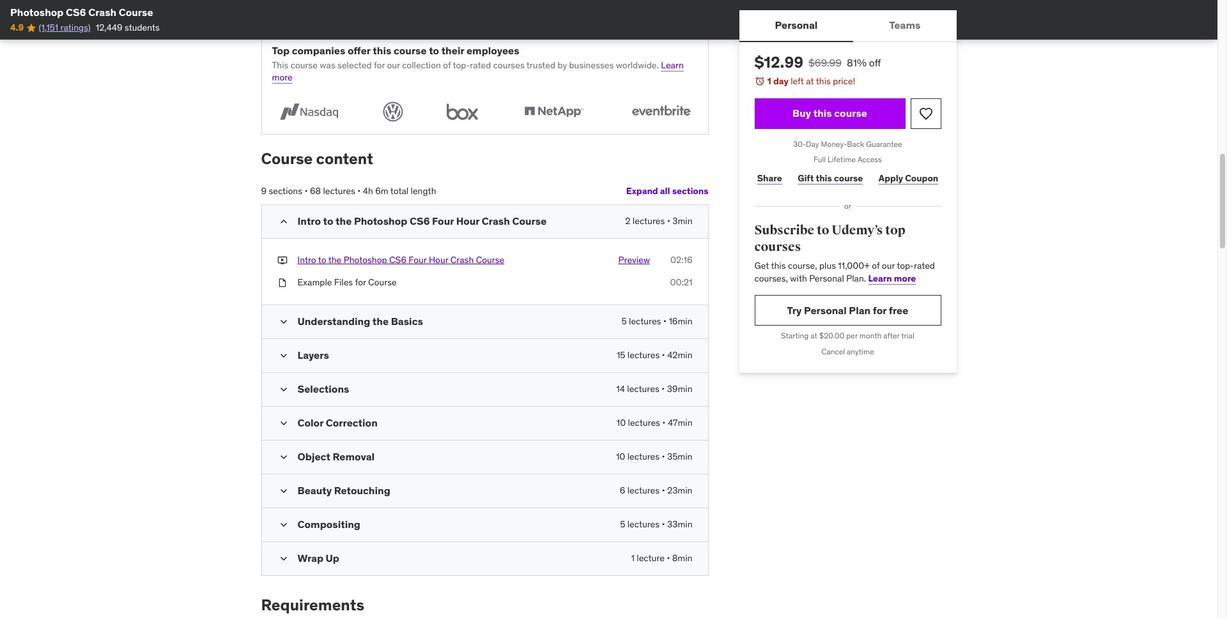 Task type: describe. For each thing, give the bounding box(es) containing it.
10 lectures • 47min
[[617, 417, 693, 429]]

price!
[[833, 75, 855, 87]]

buy this course
[[793, 107, 867, 120]]

small image for compositing
[[277, 519, 290, 532]]

get
[[755, 260, 769, 272]]

• left 4h 6m
[[357, 185, 361, 197]]

gift this course link
[[795, 166, 866, 191]]

course content
[[261, 149, 373, 169]]

top companies offer this course to their employees
[[272, 44, 519, 57]]

lectures for intro to the photoshop cs6 four hour crash course
[[633, 215, 665, 227]]

free
[[889, 304, 909, 317]]

small image for beauty retouching
[[277, 485, 290, 498]]

understanding the basics
[[298, 315, 423, 328]]

1 lecture • 8min
[[631, 553, 693, 564]]

9 sections • 68 lectures • 4h 6m total length
[[261, 185, 436, 197]]

course inside button
[[476, 254, 504, 266]]

15 lectures • 42min
[[617, 350, 693, 361]]

photoshop inside button
[[344, 254, 387, 266]]

small image for understanding
[[277, 316, 290, 328]]

box image
[[441, 100, 484, 124]]

with
[[790, 273, 807, 284]]

teams
[[889, 19, 921, 32]]

compositing
[[298, 518, 360, 531]]

files
[[334, 277, 353, 288]]

starting
[[781, 331, 809, 341]]

9
[[261, 185, 267, 197]]

or
[[844, 201, 851, 211]]

lectures for layers
[[628, 350, 660, 361]]

selected
[[338, 59, 372, 71]]

5 lectures • 33min
[[620, 519, 693, 530]]

xsmall image
[[277, 254, 287, 267]]

removal
[[333, 451, 375, 463]]

0 vertical spatial our
[[387, 59, 400, 71]]

offer
[[348, 44, 371, 57]]

12,449
[[96, 22, 122, 33]]

sections inside expand all sections 'dropdown button'
[[672, 186, 709, 197]]

(1,151 ratings)
[[39, 22, 91, 33]]

small image for object
[[277, 451, 290, 464]]

day
[[806, 139, 819, 149]]

course up collection
[[394, 44, 427, 57]]

0 vertical spatial the
[[336, 215, 352, 227]]

0 vertical spatial rated
[[470, 59, 491, 71]]

to inside subscribe to udemy's top courses
[[817, 222, 829, 238]]

eventbrite image
[[624, 100, 698, 124]]

get this course, plus 11,000+ of our top-rated courses, with personal plan.
[[755, 260, 935, 284]]

6
[[620, 485, 625, 497]]

crash inside button
[[450, 254, 474, 266]]

• for understanding the basics
[[663, 316, 667, 327]]

learn more for subscribe to udemy's top courses
[[868, 273, 916, 284]]

learn more link for subscribe to udemy's top courses
[[868, 273, 916, 284]]

81%
[[847, 56, 867, 69]]

left
[[791, 75, 804, 87]]

0 vertical spatial crash
[[88, 6, 116, 19]]

wishlist image
[[918, 106, 934, 121]]

• for selections
[[662, 383, 665, 395]]

total
[[390, 185, 409, 197]]

lectures for beauty retouching
[[627, 485, 660, 497]]

0 horizontal spatial for
[[355, 277, 366, 288]]

lifetime
[[828, 155, 856, 165]]

wrap up
[[298, 552, 339, 565]]

apply
[[879, 172, 903, 184]]

money-
[[821, 139, 847, 149]]

23min
[[667, 485, 693, 497]]

1 intro to the photoshop cs6 four hour crash course from the top
[[298, 215, 547, 227]]

beauty
[[298, 484, 332, 497]]

course inside button
[[834, 107, 867, 120]]

5 for compositing
[[620, 519, 625, 530]]

2 horizontal spatial for
[[873, 304, 887, 317]]

• for beauty retouching
[[662, 485, 665, 497]]

1 horizontal spatial hour
[[456, 215, 480, 227]]

coupon
[[905, 172, 938, 184]]

0 vertical spatial of
[[443, 59, 451, 71]]

subscribe to udemy's top courses
[[755, 222, 906, 255]]

learn more link for top companies offer this course to their employees
[[272, 59, 684, 83]]

30-day money-back guarantee full lifetime access
[[793, 139, 902, 165]]

lecture
[[637, 553, 665, 564]]

companies
[[292, 44, 345, 57]]

this for buy
[[813, 107, 832, 120]]

lectures right 68
[[323, 185, 355, 197]]

anytime
[[847, 347, 874, 357]]

businesses
[[569, 59, 614, 71]]

try
[[787, 304, 802, 317]]

small image for color
[[277, 417, 290, 430]]

try personal plan for free link
[[755, 296, 941, 326]]

• for wrap up
[[667, 553, 670, 564]]

to down 9 sections • 68 lectures • 4h 6m total length
[[323, 215, 333, 227]]

worldwide.
[[616, 59, 659, 71]]

more for subscribe to udemy's top courses
[[894, 273, 916, 284]]

1 for 1 day left at this price!
[[767, 75, 771, 87]]

15
[[617, 350, 625, 361]]

apply coupon button
[[876, 166, 941, 191]]

12,449 students
[[96, 22, 160, 33]]

at inside starting at $20.00 per month after trial cancel anytime
[[811, 331, 817, 341]]

courses inside subscribe to udemy's top courses
[[755, 239, 801, 255]]

2
[[625, 215, 631, 227]]

back
[[847, 139, 864, 149]]

• for layers
[[662, 350, 665, 361]]

1 intro from the top
[[298, 215, 321, 227]]

starting at $20.00 per month after trial cancel anytime
[[781, 331, 915, 357]]

day
[[773, 75, 789, 87]]

this
[[272, 59, 288, 71]]

alarm image
[[755, 76, 765, 86]]

2 vertical spatial the
[[373, 315, 389, 328]]

2 lectures • 3min
[[625, 215, 693, 227]]

1 vertical spatial crash
[[482, 215, 510, 227]]

small image for selections
[[277, 383, 290, 396]]

30-
[[793, 139, 806, 149]]

$12.99 $69.99 81% off
[[755, 52, 881, 72]]

1 vertical spatial cs6
[[410, 215, 430, 227]]

11,000+
[[838, 260, 870, 272]]

gift
[[798, 172, 814, 184]]

personal inside get this course, plus 11,000+ of our top-rated courses, with personal plan.
[[809, 273, 844, 284]]

trusted
[[527, 59, 555, 71]]

this right offer
[[373, 44, 391, 57]]

1 horizontal spatial for
[[374, 59, 385, 71]]

$20.00
[[819, 331, 845, 341]]

cs6 inside button
[[389, 254, 406, 266]]

1 vertical spatial photoshop
[[354, 215, 407, 227]]

four inside button
[[409, 254, 427, 266]]

2 vertical spatial personal
[[804, 304, 847, 317]]

39min
[[667, 383, 693, 395]]

plan.
[[846, 273, 866, 284]]

tab list containing personal
[[739, 10, 957, 42]]

up
[[326, 552, 339, 565]]

top
[[885, 222, 906, 238]]

netapp image
[[517, 100, 591, 124]]

0 horizontal spatial courses
[[493, 59, 525, 71]]

8min
[[672, 553, 693, 564]]

selections
[[298, 383, 349, 396]]

buy this course button
[[755, 98, 905, 129]]

subscribe
[[755, 222, 814, 238]]

this down $69.99
[[816, 75, 831, 87]]

was
[[320, 59, 335, 71]]

lectures for color correction
[[628, 417, 660, 429]]

top- inside get this course, plus 11,000+ of our top-rated courses, with personal plan.
[[897, 260, 914, 272]]

object removal
[[298, 451, 375, 463]]



Task type: vqa. For each thing, say whether or not it's contained in the screenshot.


Task type: locate. For each thing, give the bounding box(es) containing it.
the inside button
[[328, 254, 341, 266]]

5 lectures • 16min
[[622, 316, 693, 327]]

learn more for top companies offer this course to their employees
[[272, 59, 684, 83]]

this for get
[[771, 260, 786, 272]]

wrap
[[298, 552, 323, 565]]

lectures up lecture
[[627, 519, 660, 530]]

learn for top companies offer this course to their employees
[[661, 59, 684, 71]]

0 vertical spatial 1
[[767, 75, 771, 87]]

learn right the worldwide.
[[661, 59, 684, 71]]

0 vertical spatial learn more
[[272, 59, 684, 83]]

xsmall image
[[277, 277, 287, 289]]

four
[[432, 215, 454, 227], [409, 254, 427, 266]]

course down "companies"
[[291, 59, 318, 71]]

our down top companies offer this course to their employees
[[387, 59, 400, 71]]

1 horizontal spatial courses
[[755, 239, 801, 255]]

personal
[[775, 19, 818, 32], [809, 273, 844, 284], [804, 304, 847, 317]]

small image down xsmall image on the top left
[[277, 316, 290, 328]]

learn right 'plan.'
[[868, 273, 892, 284]]

lectures up 15 lectures • 42min
[[629, 316, 661, 327]]

0 horizontal spatial learn
[[661, 59, 684, 71]]

courses,
[[755, 273, 788, 284]]

learn more down employees
[[272, 59, 684, 83]]

1 left lecture
[[631, 553, 635, 564]]

0 horizontal spatial top-
[[453, 59, 470, 71]]

this inside button
[[813, 107, 832, 120]]

0 horizontal spatial of
[[443, 59, 451, 71]]

1 vertical spatial hour
[[429, 254, 448, 266]]

• left 39min
[[662, 383, 665, 395]]

6 small image from the top
[[277, 553, 290, 566]]

2 vertical spatial for
[[873, 304, 887, 317]]

lectures right 15 at the right bottom
[[628, 350, 660, 361]]

at right left
[[806, 75, 814, 87]]

sections right all
[[672, 186, 709, 197]]

14 lectures • 39min
[[616, 383, 693, 395]]

1 horizontal spatial 1
[[767, 75, 771, 87]]

this up courses,
[[771, 260, 786, 272]]

of right 11,000+
[[872, 260, 880, 272]]

1 vertical spatial learn
[[868, 273, 892, 284]]

personal down plus
[[809, 273, 844, 284]]

object
[[298, 451, 330, 463]]

sections right 9 at the left top of the page
[[269, 185, 302, 197]]

0 vertical spatial four
[[432, 215, 454, 227]]

2 horizontal spatial crash
[[482, 215, 510, 227]]

small image left selections
[[277, 383, 290, 396]]

at left $20.00 on the right
[[811, 331, 817, 341]]

3 small image from the top
[[277, 451, 290, 464]]

lectures right "2"
[[633, 215, 665, 227]]

0 vertical spatial small image
[[277, 316, 290, 328]]

0 vertical spatial courses
[[493, 59, 525, 71]]

2 vertical spatial crash
[[450, 254, 474, 266]]

the left the basics on the bottom of page
[[373, 315, 389, 328]]

this
[[373, 44, 391, 57], [816, 75, 831, 87], [813, 107, 832, 120], [816, 172, 832, 184], [771, 260, 786, 272]]

47min
[[668, 417, 693, 429]]

cs6 down length
[[410, 215, 430, 227]]

course up back
[[834, 107, 867, 120]]

personal button
[[739, 10, 854, 41]]

1 vertical spatial top-
[[897, 260, 914, 272]]

intro to the photoshop cs6 four hour crash course down length
[[298, 215, 547, 227]]

5 for understanding the basics
[[622, 316, 627, 327]]

• left the 42min
[[662, 350, 665, 361]]

small image up xsmall icon
[[277, 215, 290, 228]]

intro inside button
[[298, 254, 316, 266]]

1 vertical spatial personal
[[809, 273, 844, 284]]

expand all sections button
[[626, 179, 709, 204]]

tab list
[[739, 10, 957, 42]]

1 vertical spatial 5
[[620, 519, 625, 530]]

2 intro from the top
[[298, 254, 316, 266]]

expand
[[626, 186, 658, 197]]

0 vertical spatial 10
[[617, 417, 626, 429]]

hour inside button
[[429, 254, 448, 266]]

• for compositing
[[662, 519, 665, 530]]

2 small image from the top
[[277, 350, 290, 362]]

our inside get this course, plus 11,000+ of our top-rated courses, with personal plan.
[[882, 260, 895, 272]]

photoshop cs6 crash course
[[10, 6, 153, 19]]

0 vertical spatial personal
[[775, 19, 818, 32]]

42min
[[667, 350, 693, 361]]

small image for wrap up
[[277, 553, 290, 566]]

5 up 15 at the right bottom
[[622, 316, 627, 327]]

guarantee
[[866, 139, 902, 149]]

1 right alarm icon
[[767, 75, 771, 87]]

preview
[[618, 254, 650, 266]]

10 up 6
[[616, 451, 625, 463]]

small image left beauty
[[277, 485, 290, 498]]

0 vertical spatial learn
[[661, 59, 684, 71]]

• left 8min
[[667, 553, 670, 564]]

the
[[336, 215, 352, 227], [328, 254, 341, 266], [373, 315, 389, 328]]

of down "their"
[[443, 59, 451, 71]]

2 horizontal spatial cs6
[[410, 215, 430, 227]]

learn for subscribe to udemy's top courses
[[868, 273, 892, 284]]

0 vertical spatial photoshop
[[10, 6, 64, 19]]

this right buy
[[813, 107, 832, 120]]

small image
[[277, 215, 290, 228], [277, 350, 290, 362], [277, 383, 290, 396], [277, 485, 290, 498], [277, 519, 290, 532], [277, 553, 290, 566]]

1 vertical spatial at
[[811, 331, 817, 341]]

courses down employees
[[493, 59, 525, 71]]

length
[[411, 185, 436, 197]]

for right 'files'
[[355, 277, 366, 288]]

gift this course
[[798, 172, 863, 184]]

top- down "their"
[[453, 59, 470, 71]]

intro to the photoshop cs6 four hour crash course
[[298, 215, 547, 227], [298, 254, 504, 266]]

02:16
[[670, 254, 693, 266]]

courses down subscribe
[[755, 239, 801, 255]]

1 horizontal spatial four
[[432, 215, 454, 227]]

0 horizontal spatial learn more
[[272, 59, 684, 83]]

0 vertical spatial top-
[[453, 59, 470, 71]]

volkswagen image
[[379, 100, 407, 124]]

lectures for selections
[[627, 383, 659, 395]]

apply coupon
[[879, 172, 938, 184]]

to left udemy's
[[817, 222, 829, 238]]

1 vertical spatial four
[[409, 254, 427, 266]]

try personal plan for free
[[787, 304, 909, 317]]

lectures for understanding the basics
[[629, 316, 661, 327]]

• left 3min
[[667, 215, 670, 227]]

$69.99
[[809, 56, 842, 69]]

hour
[[456, 215, 480, 227], [429, 254, 448, 266]]

0 horizontal spatial more
[[272, 72, 293, 83]]

• left 23min
[[662, 485, 665, 497]]

requirements
[[261, 596, 364, 615]]

0 vertical spatial 5
[[622, 316, 627, 327]]

0 horizontal spatial sections
[[269, 185, 302, 197]]

of inside get this course, plus 11,000+ of our top-rated courses, with personal plan.
[[872, 260, 880, 272]]

more down this
[[272, 72, 293, 83]]

• for color correction
[[662, 417, 666, 429]]

course down lifetime
[[834, 172, 863, 184]]

this for gift
[[816, 172, 832, 184]]

for down top companies offer this course to their employees
[[374, 59, 385, 71]]

beauty retouching
[[298, 484, 390, 497]]

35min
[[667, 451, 693, 463]]

0 vertical spatial intro
[[298, 215, 321, 227]]

basics
[[391, 315, 423, 328]]

students
[[125, 22, 160, 33]]

our
[[387, 59, 400, 71], [882, 260, 895, 272]]

udemy's
[[832, 222, 883, 238]]

• for object removal
[[662, 451, 665, 463]]

2 vertical spatial small image
[[277, 451, 290, 464]]

off
[[869, 56, 881, 69]]

• left the 35min
[[662, 451, 665, 463]]

1 horizontal spatial learn more link
[[868, 273, 916, 284]]

0 vertical spatial for
[[374, 59, 385, 71]]

0 horizontal spatial 1
[[631, 553, 635, 564]]

0 horizontal spatial rated
[[470, 59, 491, 71]]

0 vertical spatial more
[[272, 72, 293, 83]]

lectures for compositing
[[627, 519, 660, 530]]

cs6 up ratings)
[[66, 6, 86, 19]]

month
[[860, 331, 882, 341]]

example
[[298, 277, 332, 288]]

small image for intro to the photoshop cs6 four hour crash course
[[277, 215, 290, 228]]

the down 9 sections • 68 lectures • 4h 6m total length
[[336, 215, 352, 227]]

at
[[806, 75, 814, 87], [811, 331, 817, 341]]

1 for 1 lecture • 8min
[[631, 553, 635, 564]]

trial
[[901, 331, 915, 341]]

5 small image from the top
[[277, 519, 290, 532]]

4h 6m
[[363, 185, 388, 197]]

14
[[616, 383, 625, 395]]

3min
[[673, 215, 693, 227]]

0 vertical spatial at
[[806, 75, 814, 87]]

lectures right 6
[[627, 485, 660, 497]]

to inside button
[[318, 254, 326, 266]]

intro to the photoshop cs6 four hour crash course up example files for course
[[298, 254, 504, 266]]

share
[[757, 172, 782, 184]]

1 small image from the top
[[277, 215, 290, 228]]

this inside get this course, plus 11,000+ of our top-rated courses, with personal plan.
[[771, 260, 786, 272]]

learn more up free
[[868, 273, 916, 284]]

courses
[[493, 59, 525, 71], [755, 239, 801, 255]]

this right gift
[[816, 172, 832, 184]]

four up the basics on the bottom of page
[[409, 254, 427, 266]]

course
[[119, 6, 153, 19], [261, 149, 313, 169], [512, 215, 547, 227], [476, 254, 504, 266], [368, 277, 397, 288]]

personal up $12.99
[[775, 19, 818, 32]]

small image left layers
[[277, 350, 290, 362]]

1 horizontal spatial of
[[872, 260, 880, 272]]

this course was selected for our collection of top-rated courses trusted by businesses worldwide.
[[272, 59, 659, 71]]

expand all sections
[[626, 186, 709, 197]]

content
[[316, 149, 373, 169]]

their
[[441, 44, 464, 57]]

top- down top
[[897, 260, 914, 272]]

all
[[660, 186, 670, 197]]

0 horizontal spatial four
[[409, 254, 427, 266]]

photoshop up example files for course
[[344, 254, 387, 266]]

small image for layers
[[277, 350, 290, 362]]

1 vertical spatial learn more link
[[868, 273, 916, 284]]

0 horizontal spatial learn more link
[[272, 59, 684, 83]]

• left 47min
[[662, 417, 666, 429]]

1 vertical spatial of
[[872, 260, 880, 272]]

photoshop
[[10, 6, 64, 19], [354, 215, 407, 227], [344, 254, 387, 266]]

more for top companies offer this course to their employees
[[272, 72, 293, 83]]

learn more link up free
[[868, 273, 916, 284]]

6 lectures • 23min
[[620, 485, 693, 497]]

1 vertical spatial rated
[[914, 260, 935, 272]]

4 small image from the top
[[277, 485, 290, 498]]

1 vertical spatial 10
[[616, 451, 625, 463]]

1 vertical spatial intro
[[298, 254, 316, 266]]

four down length
[[432, 215, 454, 227]]

1 horizontal spatial top-
[[897, 260, 914, 272]]

10 for color correction
[[617, 417, 626, 429]]

4.9
[[10, 22, 24, 33]]

0 horizontal spatial our
[[387, 59, 400, 71]]

our right 11,000+
[[882, 260, 895, 272]]

retouching
[[334, 484, 390, 497]]

more up free
[[894, 273, 916, 284]]

lectures down 10 lectures • 47min
[[627, 451, 660, 463]]

1 vertical spatial learn more
[[868, 273, 916, 284]]

1 horizontal spatial our
[[882, 260, 895, 272]]

correction
[[326, 417, 378, 429]]

• left the 16min
[[663, 316, 667, 327]]

1 small image from the top
[[277, 316, 290, 328]]

0 vertical spatial hour
[[456, 215, 480, 227]]

by
[[558, 59, 567, 71]]

1 vertical spatial intro to the photoshop cs6 four hour crash course
[[298, 254, 504, 266]]

sections
[[269, 185, 302, 197], [672, 186, 709, 197]]

10 for object removal
[[616, 451, 625, 463]]

• for intro to the photoshop cs6 four hour crash course
[[667, 215, 670, 227]]

10 down 14
[[617, 417, 626, 429]]

5 down 6
[[620, 519, 625, 530]]

per
[[846, 331, 858, 341]]

2 intro to the photoshop cs6 four hour crash course from the top
[[298, 254, 504, 266]]

1 horizontal spatial cs6
[[389, 254, 406, 266]]

1 horizontal spatial more
[[894, 273, 916, 284]]

1 vertical spatial the
[[328, 254, 341, 266]]

layers
[[298, 349, 329, 362]]

• left 68
[[305, 185, 308, 197]]

cancel
[[821, 347, 845, 357]]

small image
[[277, 316, 290, 328], [277, 417, 290, 430], [277, 451, 290, 464]]

1 horizontal spatial rated
[[914, 260, 935, 272]]

nasdaq image
[[272, 100, 345, 124]]

learn more link down employees
[[272, 59, 684, 83]]

cs6
[[66, 6, 86, 19], [410, 215, 430, 227], [389, 254, 406, 266]]

small image left compositing
[[277, 519, 290, 532]]

photoshop down 4h 6m
[[354, 215, 407, 227]]

1 vertical spatial 1
[[631, 553, 635, 564]]

2 vertical spatial photoshop
[[344, 254, 387, 266]]

intro up the example
[[298, 254, 316, 266]]

collection
[[402, 59, 441, 71]]

for left free
[[873, 304, 887, 317]]

2 small image from the top
[[277, 417, 290, 430]]

learn more
[[272, 59, 684, 83], [868, 273, 916, 284]]

to up the example
[[318, 254, 326, 266]]

0 vertical spatial cs6
[[66, 6, 86, 19]]

lectures right 14
[[627, 383, 659, 395]]

top-
[[453, 59, 470, 71], [897, 260, 914, 272]]

1 horizontal spatial crash
[[450, 254, 474, 266]]

small image left object
[[277, 451, 290, 464]]

the up 'files'
[[328, 254, 341, 266]]

1 vertical spatial courses
[[755, 239, 801, 255]]

1 horizontal spatial learn more
[[868, 273, 916, 284]]

16min
[[669, 316, 693, 327]]

1 vertical spatial small image
[[277, 417, 290, 430]]

(1,151
[[39, 22, 58, 33]]

0 vertical spatial intro to the photoshop cs6 four hour crash course
[[298, 215, 547, 227]]

lectures for object removal
[[627, 451, 660, 463]]

plus
[[819, 260, 836, 272]]

• left 33min
[[662, 519, 665, 530]]

lectures up 10 lectures • 35min
[[628, 417, 660, 429]]

rated inside get this course, plus 11,000+ of our top-rated courses, with personal plan.
[[914, 260, 935, 272]]

personal inside button
[[775, 19, 818, 32]]

small image left wrap
[[277, 553, 290, 566]]

intro down 68
[[298, 215, 321, 227]]

full
[[814, 155, 826, 165]]

0 horizontal spatial hour
[[429, 254, 448, 266]]

more
[[272, 72, 293, 83], [894, 273, 916, 284]]

small image left color at left bottom
[[277, 417, 290, 430]]

33min
[[667, 519, 693, 530]]

•
[[305, 185, 308, 197], [357, 185, 361, 197], [667, 215, 670, 227], [663, 316, 667, 327], [662, 350, 665, 361], [662, 383, 665, 395], [662, 417, 666, 429], [662, 451, 665, 463], [662, 485, 665, 497], [662, 519, 665, 530], [667, 553, 670, 564]]

1 vertical spatial our
[[882, 260, 895, 272]]

$12.99
[[755, 52, 803, 72]]

1 vertical spatial for
[[355, 277, 366, 288]]

personal up $20.00 on the right
[[804, 304, 847, 317]]

to left "their"
[[429, 44, 439, 57]]

0 horizontal spatial cs6
[[66, 6, 86, 19]]

photoshop up (1,151
[[10, 6, 64, 19]]

0 vertical spatial learn more link
[[272, 59, 684, 83]]

cs6 up example files for course
[[389, 254, 406, 266]]

employees
[[467, 44, 519, 57]]

lectures
[[323, 185, 355, 197], [633, 215, 665, 227], [629, 316, 661, 327], [628, 350, 660, 361], [627, 383, 659, 395], [628, 417, 660, 429], [627, 451, 660, 463], [627, 485, 660, 497], [627, 519, 660, 530]]

2 vertical spatial cs6
[[389, 254, 406, 266]]

1 horizontal spatial sections
[[672, 186, 709, 197]]

rated
[[470, 59, 491, 71], [914, 260, 935, 272]]

1 horizontal spatial learn
[[868, 273, 892, 284]]

0 horizontal spatial crash
[[88, 6, 116, 19]]

1 vertical spatial more
[[894, 273, 916, 284]]

3 small image from the top
[[277, 383, 290, 396]]



